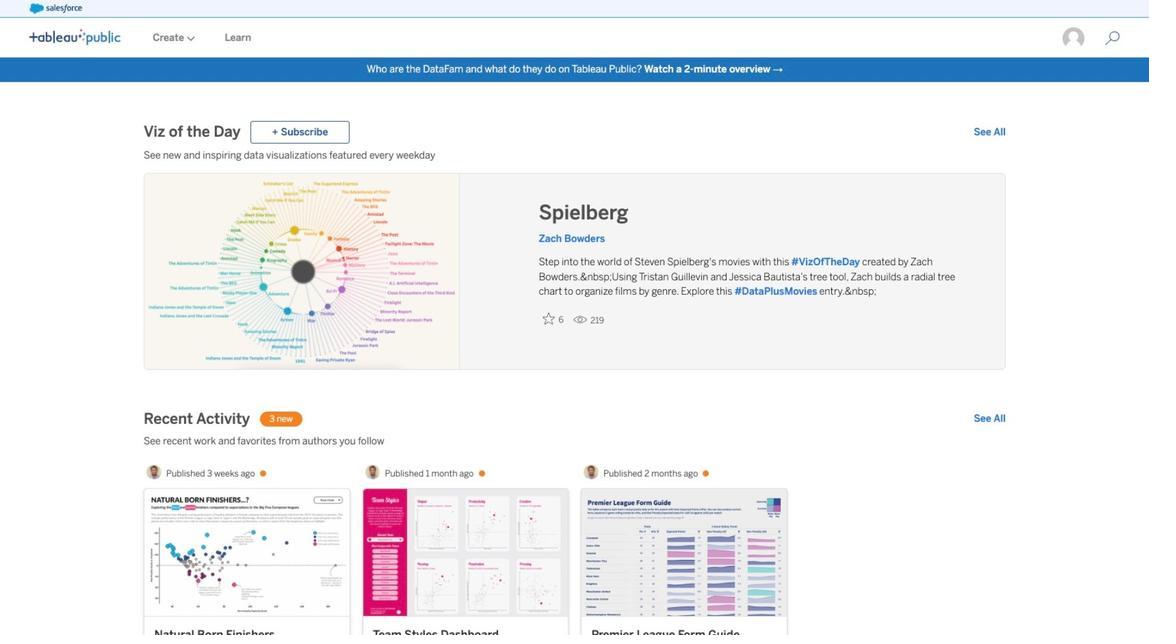 Task type: vqa. For each thing, say whether or not it's contained in the screenshot.
ACCELERATE
no



Task type: locate. For each thing, give the bounding box(es) containing it.
2 horizontal spatial workbook thumbnail image
[[582, 490, 787, 617]]

0 horizontal spatial workbook thumbnail image
[[144, 490, 349, 617]]

0 horizontal spatial ben norland image
[[147, 465, 161, 480]]

add favorite image
[[543, 313, 555, 325]]

workbook thumbnail image
[[144, 490, 349, 617], [363, 490, 568, 617], [582, 490, 787, 617]]

workbook thumbnail image for 1st ben norland image from left
[[144, 490, 349, 617]]

tableau public viz of the day image
[[144, 174, 460, 371]]

2 workbook thumbnail image from the left
[[363, 490, 568, 617]]

3 workbook thumbnail image from the left
[[582, 490, 787, 617]]

see all viz of the day element
[[974, 125, 1006, 140]]

see all recent activity element
[[974, 412, 1006, 427]]

1 horizontal spatial ben norland image
[[365, 465, 380, 480]]

1 ben norland image from the left
[[147, 465, 161, 480]]

Add Favorite button
[[539, 309, 568, 329]]

logo image
[[30, 29, 121, 45]]

ben norland image
[[584, 465, 599, 480]]

see recent work and favorites from authors you follow element
[[144, 434, 1006, 449]]

gary.orlando image
[[1062, 26, 1086, 50]]

ben norland image
[[147, 465, 161, 480], [365, 465, 380, 480]]

1 workbook thumbnail image from the left
[[144, 490, 349, 617]]

see new and inspiring data visualizations featured every weekday element
[[144, 149, 1006, 163]]

1 horizontal spatial workbook thumbnail image
[[363, 490, 568, 617]]



Task type: describe. For each thing, give the bounding box(es) containing it.
workbook thumbnail image for ben norland icon
[[582, 490, 787, 617]]

recent activity heading
[[144, 410, 250, 430]]

2 ben norland image from the left
[[365, 465, 380, 480]]

go to search image
[[1091, 31, 1135, 46]]

create image
[[184, 36, 195, 41]]

viz of the day heading
[[144, 123, 241, 142]]

workbook thumbnail image for first ben norland image from right
[[363, 490, 568, 617]]

salesforce logo image
[[30, 4, 82, 14]]



